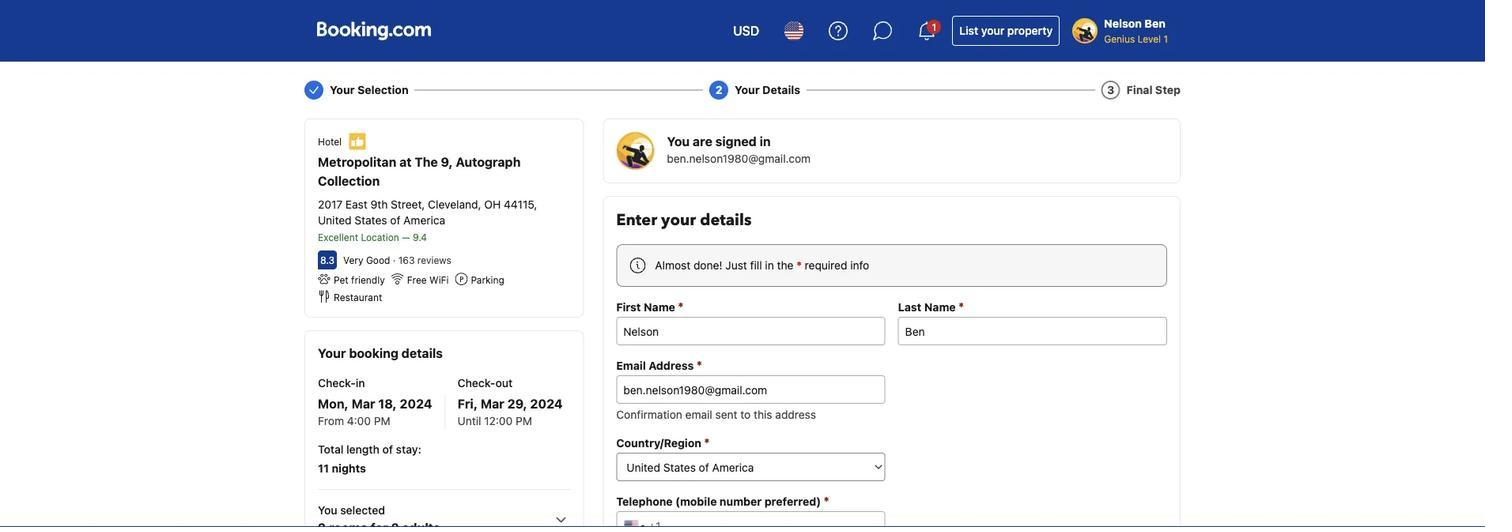 Task type: vqa. For each thing, say whether or not it's contained in the screenshot.
first CHECK- from right
yes



Task type: locate. For each thing, give the bounding box(es) containing it.
2024 right 29,
[[530, 397, 563, 412]]

your for your selection
[[330, 83, 355, 96]]

states
[[355, 214, 387, 227]]

first
[[616, 301, 641, 314]]

+1 text field
[[616, 512, 885, 527]]

0 vertical spatial details
[[700, 210, 752, 231]]

1 horizontal spatial 2024
[[530, 397, 563, 412]]

2017 east 9th street, cleveland, oh 44115, united states of america excellent location — 9.4
[[318, 198, 537, 243]]

name for last name *
[[924, 301, 956, 314]]

check- up fri,
[[458, 377, 495, 390]]

check- inside check-in mon, mar 18, 2024 from 4:00 pm
[[318, 377, 356, 390]]

in right signed in the top of the page
[[760, 134, 771, 149]]

0 horizontal spatial details
[[402, 346, 443, 361]]

of inside 2017 east 9th street, cleveland, oh 44115, united states of america excellent location — 9.4
[[390, 214, 400, 227]]

name right last
[[924, 301, 956, 314]]

list
[[959, 24, 978, 37]]

0 vertical spatial your
[[981, 24, 1005, 37]]

18,
[[378, 397, 397, 412]]

2 check- from the left
[[458, 377, 495, 390]]

your right 2
[[735, 83, 760, 96]]

3
[[1107, 83, 1114, 96]]

9th
[[370, 198, 388, 211]]

step
[[1155, 83, 1181, 96]]

your right list
[[981, 24, 1005, 37]]

in inside you are signed in ben.nelson1980@gmail.com
[[760, 134, 771, 149]]

nelson ben genius level 1
[[1104, 17, 1168, 44]]

of inside total length of stay: 11 nights
[[382, 443, 393, 456]]

you for are
[[667, 134, 690, 149]]

you inside dropdown button
[[318, 504, 337, 517]]

done!
[[694, 259, 723, 272]]

0 horizontal spatial name
[[644, 301, 675, 314]]

final step
[[1127, 83, 1181, 96]]

9.4
[[413, 232, 427, 243]]

*
[[797, 259, 802, 272], [678, 300, 684, 314], [959, 300, 964, 314], [696, 359, 702, 372], [704, 436, 710, 450], [824, 495, 829, 508]]

0 vertical spatial in
[[760, 134, 771, 149]]

east
[[346, 198, 368, 211]]

you for selected
[[318, 504, 337, 517]]

almost
[[655, 259, 691, 272]]

2017
[[318, 198, 343, 211]]

confirmation email sent to this address
[[616, 408, 816, 421]]

0 horizontal spatial check-
[[318, 377, 356, 390]]

mar up 12:00 pm
[[481, 397, 504, 412]]

check-out fri, mar 29, 2024 until 12:00 pm
[[458, 377, 563, 428]]

1 horizontal spatial your
[[981, 24, 1005, 37]]

you left the are on the left
[[667, 134, 690, 149]]

1 mar from the left
[[352, 397, 375, 412]]

* right last
[[959, 300, 964, 314]]

2 mar from the left
[[481, 397, 504, 412]]

1 horizontal spatial details
[[700, 210, 752, 231]]

1 vertical spatial of
[[382, 443, 393, 456]]

booking
[[349, 346, 399, 361]]

* right address at the bottom left
[[696, 359, 702, 372]]

enter your details
[[616, 210, 752, 231]]

1 horizontal spatial 1
[[1164, 33, 1168, 44]]

1 horizontal spatial mar
[[481, 397, 504, 412]]

selection
[[357, 83, 409, 96]]

you
[[667, 134, 690, 149], [318, 504, 337, 517]]

1 horizontal spatial check-
[[458, 377, 495, 390]]

your right enter
[[661, 210, 696, 231]]

2 name from the left
[[924, 301, 956, 314]]

* right preferred) at the right
[[824, 495, 829, 508]]

in
[[760, 134, 771, 149], [765, 259, 774, 272], [356, 377, 365, 390]]

check-
[[318, 377, 356, 390], [458, 377, 495, 390]]

almost done! just fill in the * required info
[[655, 259, 869, 272]]

1
[[932, 21, 936, 32], [1164, 33, 1168, 44]]

1 right level
[[1164, 33, 1168, 44]]

details
[[762, 83, 800, 96]]

1 horizontal spatial you
[[667, 134, 690, 149]]

0 horizontal spatial mar
[[352, 397, 375, 412]]

details
[[700, 210, 752, 231], [402, 346, 443, 361]]

details right booking
[[402, 346, 443, 361]]

0 vertical spatial 1
[[932, 21, 936, 32]]

you inside you are signed in ben.nelson1980@gmail.com
[[667, 134, 690, 149]]

* right the at the right of page
[[797, 259, 802, 272]]

email
[[685, 408, 712, 421]]

check- up mon,
[[318, 377, 356, 390]]

details up just
[[700, 210, 752, 231]]

check-in mon, mar 18, 2024 from 4:00 pm
[[318, 377, 432, 428]]

you left "selected"
[[318, 504, 337, 517]]

in down booking
[[356, 377, 365, 390]]

in right fill
[[765, 259, 774, 272]]

name inside first name *
[[644, 301, 675, 314]]

friendly
[[351, 274, 385, 285]]

1 vertical spatial you
[[318, 504, 337, 517]]

cleveland,
[[428, 198, 481, 211]]

2024 inside check-in mon, mar 18, 2024 from 4:00 pm
[[400, 397, 432, 412]]

your left booking
[[318, 346, 346, 361]]

None text field
[[898, 317, 1167, 346]]

out
[[495, 377, 513, 390]]

your
[[330, 83, 355, 96], [735, 83, 760, 96], [318, 346, 346, 361]]

are
[[693, 134, 712, 149]]

of down street,
[[390, 214, 400, 227]]

1 vertical spatial details
[[402, 346, 443, 361]]

you selected
[[318, 504, 385, 517]]

scored 8.3 element
[[318, 251, 337, 270]]

mar inside check-out fri, mar 29, 2024 until 12:00 pm
[[481, 397, 504, 412]]

list your property link
[[952, 16, 1060, 46]]

0 horizontal spatial your
[[661, 210, 696, 231]]

1 left list
[[932, 21, 936, 32]]

0 horizontal spatial 1
[[932, 21, 936, 32]]

0 horizontal spatial you
[[318, 504, 337, 517]]

2024 inside check-out fri, mar 29, 2024 until 12:00 pm
[[530, 397, 563, 412]]

the
[[415, 155, 438, 170]]

free wifi
[[407, 274, 449, 285]]

mar
[[352, 397, 375, 412], [481, 397, 504, 412]]

to
[[740, 408, 751, 421]]

name
[[644, 301, 675, 314], [924, 301, 956, 314]]

fill
[[750, 259, 762, 272]]

property
[[1007, 24, 1053, 37]]

2024 right 18,
[[400, 397, 432, 412]]

preferred)
[[764, 495, 821, 508]]

your for your booking details
[[318, 346, 346, 361]]

mar inside check-in mon, mar 18, 2024 from 4:00 pm
[[352, 397, 375, 412]]

enter
[[616, 210, 657, 231]]

1 check- from the left
[[318, 377, 356, 390]]

mar up 4:00 pm at the bottom of page
[[352, 397, 375, 412]]

1 button
[[908, 12, 946, 50]]

0 horizontal spatial 2024
[[400, 397, 432, 412]]

parking
[[471, 274, 504, 285]]

nights
[[332, 462, 366, 475]]

12:00 pm
[[484, 415, 532, 428]]

your details
[[735, 83, 800, 96]]

you are signed in ben.nelson1980@gmail.com
[[667, 134, 811, 165]]

booking.com online hotel reservations image
[[317, 21, 431, 40]]

sent
[[715, 408, 737, 421]]

your left selection
[[330, 83, 355, 96]]

4:00 pm
[[347, 415, 390, 428]]

last
[[898, 301, 922, 314]]

total length of stay: 11 nights
[[318, 443, 421, 475]]

of left the stay:
[[382, 443, 393, 456]]

2 2024 from the left
[[530, 397, 563, 412]]

1 vertical spatial your
[[661, 210, 696, 231]]

name for first name *
[[644, 301, 675, 314]]

2 vertical spatial in
[[356, 377, 365, 390]]

0 vertical spatial you
[[667, 134, 690, 149]]

name inside last name *
[[924, 301, 956, 314]]

1 inside nelson ben genius level 1
[[1164, 33, 1168, 44]]

name right first
[[644, 301, 675, 314]]

1 horizontal spatial name
[[924, 301, 956, 314]]

None text field
[[616, 317, 885, 346]]

good
[[366, 255, 390, 266]]

your for list
[[981, 24, 1005, 37]]

0 vertical spatial of
[[390, 214, 400, 227]]

check- inside check-out fri, mar 29, 2024 until 12:00 pm
[[458, 377, 495, 390]]

9,
[[441, 155, 453, 170]]

street,
[[391, 198, 425, 211]]

from
[[318, 415, 344, 428]]

list your property
[[959, 24, 1053, 37]]

1 name from the left
[[644, 301, 675, 314]]

of
[[390, 214, 400, 227], [382, 443, 393, 456]]

your
[[981, 24, 1005, 37], [661, 210, 696, 231]]

selected
[[340, 504, 385, 517]]

2024 for mon, mar 18, 2024
[[400, 397, 432, 412]]

country/region
[[616, 437, 701, 450]]

1 2024 from the left
[[400, 397, 432, 412]]

8.3
[[320, 255, 335, 266]]

1 vertical spatial 1
[[1164, 33, 1168, 44]]

mar for 18,
[[352, 397, 375, 412]]



Task type: describe. For each thing, give the bounding box(es) containing it.
address
[[775, 408, 816, 421]]

email address *
[[616, 359, 702, 372]]

info
[[850, 259, 869, 272]]

11
[[318, 462, 329, 475]]

stay:
[[396, 443, 421, 456]]

(mobile
[[675, 495, 717, 508]]

metropolitan
[[318, 155, 396, 170]]

you selected button
[[318, 503, 570, 527]]

2017 east 9th street, cleveland, oh 44115, united states of america button
[[318, 197, 570, 229]]

details for enter your details
[[700, 210, 752, 231]]

collection
[[318, 174, 380, 189]]

metropolitan at the 9, autograph collection
[[318, 155, 521, 189]]

your for enter
[[661, 210, 696, 231]]

country/region *
[[616, 436, 710, 450]]

final
[[1127, 83, 1153, 96]]

29,
[[507, 397, 527, 412]]

reviews
[[417, 255, 451, 266]]

—
[[402, 232, 410, 243]]

just
[[725, 259, 747, 272]]

Double-check for typos text field
[[616, 376, 885, 404]]

* down almost
[[678, 300, 684, 314]]

wifi
[[429, 274, 449, 285]]

fri,
[[458, 397, 478, 412]]

america
[[403, 214, 445, 227]]

the
[[777, 259, 794, 272]]

total
[[318, 443, 343, 456]]

pet friendly
[[334, 274, 385, 285]]

check- for mon,
[[318, 377, 356, 390]]

usd
[[733, 23, 759, 38]]

united
[[318, 214, 352, 227]]

details for your booking details
[[402, 346, 443, 361]]

2024 for fri, mar 29, 2024
[[530, 397, 563, 412]]

free
[[407, 274, 427, 285]]

oh
[[484, 198, 501, 211]]

number
[[720, 495, 762, 508]]

signed
[[715, 134, 757, 149]]

telephone
[[616, 495, 673, 508]]

required
[[805, 259, 847, 272]]

44115,
[[504, 198, 537, 211]]

very
[[343, 255, 363, 266]]

genius
[[1104, 33, 1135, 44]]

ben
[[1145, 17, 1166, 30]]

first name *
[[616, 300, 684, 314]]

level
[[1138, 33, 1161, 44]]

1 inside 1 button
[[932, 21, 936, 32]]

email
[[616, 359, 646, 372]]

nelson
[[1104, 17, 1142, 30]]

confirmation
[[616, 408, 682, 421]]

until
[[458, 415, 481, 428]]

address
[[649, 359, 694, 372]]

1 vertical spatial in
[[765, 259, 774, 272]]

location
[[361, 232, 399, 243]]

telephone (mobile number preferred) *
[[616, 495, 829, 508]]

your selection
[[330, 83, 409, 96]]

* down email
[[704, 436, 710, 450]]

mon,
[[318, 397, 349, 412]]

2
[[715, 83, 722, 96]]

mar for 29,
[[481, 397, 504, 412]]

163
[[398, 255, 415, 266]]

autograph
[[456, 155, 521, 170]]

ben.nelson1980@gmail.com
[[667, 152, 811, 165]]

check- for fri,
[[458, 377, 495, 390]]

usd button
[[724, 12, 769, 50]]

your for your details
[[735, 83, 760, 96]]

hotel
[[318, 136, 342, 147]]

restaurant
[[334, 292, 382, 303]]

pet
[[334, 274, 348, 285]]

at
[[399, 155, 412, 170]]

last name *
[[898, 300, 964, 314]]

rated very good element
[[343, 255, 390, 266]]

very good · 163 reviews
[[343, 255, 451, 266]]

excellent
[[318, 232, 358, 243]]

in inside check-in mon, mar 18, 2024 from 4:00 pm
[[356, 377, 365, 390]]

·
[[393, 255, 396, 266]]



